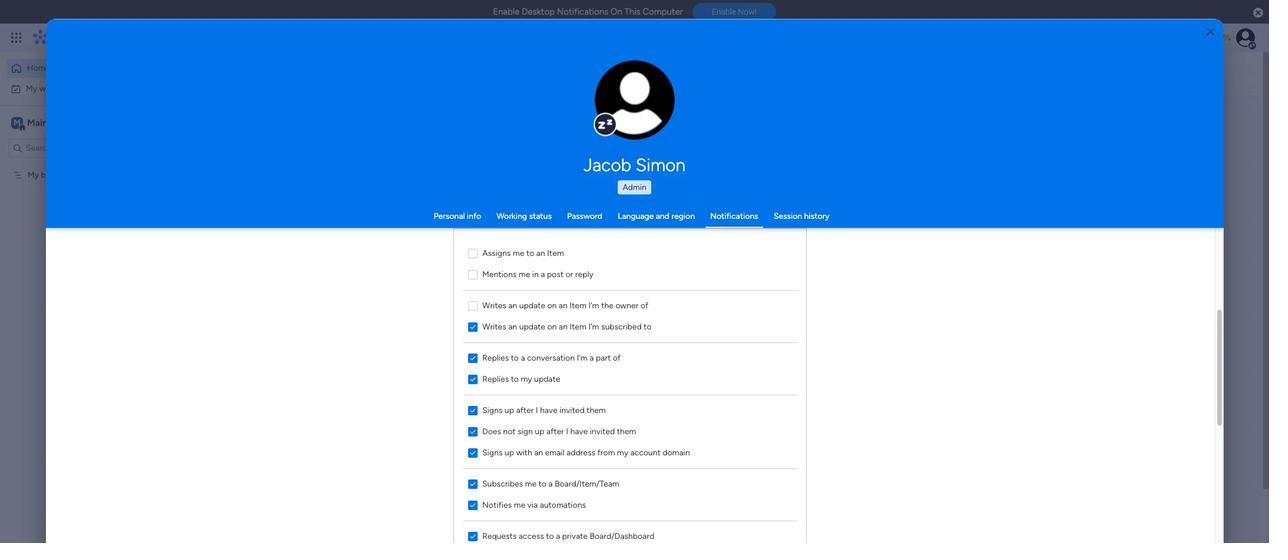 Task type: vqa. For each thing, say whether or not it's contained in the screenshot.
Writes an update on an Item I'm the owner of
yes



Task type: locate. For each thing, give the bounding box(es) containing it.
enable now! button
[[692, 3, 776, 21]]

1 vertical spatial have
[[570, 427, 588, 437]]

enable left now!
[[712, 7, 736, 17]]

1 horizontal spatial and
[[656, 211, 669, 221]]

an down mentions
[[508, 301, 517, 311]]

signs up does
[[482, 405, 503, 415]]

0 horizontal spatial of
[[613, 353, 621, 363]]

after up email
[[546, 427, 564, 437]]

0 vertical spatial up
[[505, 405, 514, 415]]

does
[[482, 427, 501, 437]]

0 vertical spatial after
[[516, 405, 534, 415]]

item for subscribed
[[570, 322, 586, 332]]

writes
[[482, 301, 506, 311], [482, 322, 506, 332]]

mentions me in a post or reply
[[482, 269, 594, 279]]

1 vertical spatial i'm
[[588, 322, 599, 332]]

change profile picture button
[[595, 60, 675, 140]]

notifies
[[482, 500, 512, 510]]

signs
[[482, 405, 503, 415], [482, 448, 503, 458]]

subscribes me to a board/item/team
[[482, 479, 619, 489]]

notifies me via automations
[[482, 500, 586, 510]]

1 vertical spatial invited
[[590, 427, 615, 437]]

notifications link
[[710, 211, 758, 221]]

getting started element
[[1039, 470, 1216, 517]]

working status link
[[497, 211, 552, 221]]

teammates
[[354, 403, 401, 414]]

writes for writes an update on an item i'm the owner of
[[482, 301, 506, 311]]

0 vertical spatial writes
[[482, 301, 506, 311]]

2 vertical spatial item
[[570, 322, 586, 332]]

1 vertical spatial and
[[404, 403, 419, 414]]

1 vertical spatial up
[[535, 427, 544, 437]]

i up address
[[566, 427, 568, 437]]

a up automations
[[548, 479, 553, 489]]

0 vertical spatial update
[[519, 301, 545, 311]]

a left part
[[590, 353, 594, 363]]

1 vertical spatial item
[[570, 301, 586, 311]]

1 horizontal spatial after
[[546, 427, 564, 437]]

after
[[516, 405, 534, 415], [546, 427, 564, 437]]

1 horizontal spatial enable
[[712, 7, 736, 17]]

conversation
[[527, 353, 575, 363]]

2 replies from the top
[[482, 374, 509, 384]]

2 on from the top
[[547, 322, 557, 332]]

have up address
[[570, 427, 588, 437]]

notifications left on
[[557, 6, 608, 17]]

enable
[[493, 6, 520, 17], [712, 7, 736, 17]]

1 writes from the top
[[482, 301, 506, 311]]

to up notifies me via automations
[[539, 479, 546, 489]]

item down writes an update on an item i'm the owner of
[[570, 322, 586, 332]]

me left via
[[514, 500, 525, 510]]

0 vertical spatial of
[[641, 301, 648, 311]]

item up writes an update on an item i'm subscribed to
[[570, 301, 586, 311]]

my for my board
[[28, 170, 39, 180]]

0 horizontal spatial have
[[540, 405, 557, 415]]

have up does not sign up after i have invited them
[[540, 405, 557, 415]]

item
[[547, 248, 564, 258], [570, 301, 586, 311], [570, 322, 586, 332]]

up right sign
[[535, 427, 544, 437]]

after up sign
[[516, 405, 534, 415]]

personal
[[434, 211, 465, 221]]

notifications right 'region'
[[710, 211, 758, 221]]

address
[[567, 448, 595, 458]]

replies up collaborating
[[482, 374, 509, 384]]

invited up does not sign up after i have invited them
[[559, 405, 585, 415]]

and left start
[[404, 403, 419, 414]]

admin
[[623, 182, 646, 192]]

1 vertical spatial them
[[617, 427, 636, 437]]

i'm left part
[[577, 353, 588, 363]]

computer
[[643, 6, 683, 17]]

0 horizontal spatial them
[[587, 405, 606, 415]]

0 vertical spatial my
[[26, 83, 37, 93]]

replies
[[482, 353, 509, 363], [482, 374, 509, 384]]

enable left desktop
[[493, 6, 520, 17]]

2 writes from the top
[[482, 322, 506, 332]]

0 vertical spatial i'm
[[588, 301, 599, 311]]

update up conversation
[[519, 322, 545, 332]]

my
[[26, 83, 37, 93], [28, 170, 39, 180]]

account
[[630, 448, 661, 458]]

my left work
[[26, 83, 37, 93]]

in
[[532, 269, 539, 279]]

session
[[774, 211, 802, 221]]

0 vertical spatial invited
[[559, 405, 585, 415]]

an
[[536, 248, 545, 258], [508, 301, 517, 311], [559, 301, 568, 311], [508, 322, 517, 332], [559, 322, 568, 332], [534, 448, 543, 458]]

i'm left the the
[[588, 301, 599, 311]]

up up not
[[505, 405, 514, 415]]

on up writes an update on an item i'm subscribed to
[[547, 301, 557, 311]]

m
[[14, 117, 21, 127]]

requests
[[482, 531, 517, 541]]

subscribed
[[601, 322, 642, 332]]

not
[[503, 427, 516, 437]]

password link
[[567, 211, 602, 221]]

1 replies from the top
[[482, 353, 509, 363]]

1 vertical spatial replies
[[482, 374, 509, 384]]

assigns me to an item
[[482, 248, 564, 258]]

replies up replies to my update
[[482, 353, 509, 363]]

a for post
[[541, 269, 545, 279]]

with
[[516, 448, 532, 458]]

language
[[618, 211, 654, 221]]

replies for replies to my update
[[482, 374, 509, 384]]

me up via
[[525, 479, 537, 489]]

on
[[547, 301, 557, 311], [547, 322, 557, 332]]

me
[[513, 248, 524, 258], [519, 269, 530, 279], [525, 479, 537, 489], [514, 500, 525, 510]]

1 horizontal spatial notifications
[[710, 211, 758, 221]]

an up writes an update on an item i'm subscribed to
[[559, 301, 568, 311]]

language and region
[[618, 211, 695, 221]]

up for with
[[505, 448, 514, 458]]

update for writes an update on an item i'm subscribed to
[[519, 322, 545, 332]]

domain
[[663, 448, 690, 458]]

to
[[526, 248, 534, 258], [644, 322, 652, 332], [511, 353, 519, 363], [511, 374, 519, 384], [539, 479, 546, 489], [546, 531, 554, 541]]

enable inside button
[[712, 7, 736, 17]]

item up post
[[547, 248, 564, 258]]

1 signs from the top
[[482, 405, 503, 415]]

up left with
[[505, 448, 514, 458]]

a left private
[[556, 531, 560, 541]]

my work
[[26, 83, 57, 93]]

to right subscribed
[[644, 322, 652, 332]]

have
[[540, 405, 557, 415], [570, 427, 588, 437]]

1 vertical spatial update
[[519, 322, 545, 332]]

and left 'region'
[[656, 211, 669, 221]]

my inside button
[[26, 83, 37, 93]]

update down in
[[519, 301, 545, 311]]

history
[[804, 211, 830, 221]]

2 vertical spatial up
[[505, 448, 514, 458]]

0 vertical spatial on
[[547, 301, 557, 311]]

1 vertical spatial i
[[566, 427, 568, 437]]

a right in
[[541, 269, 545, 279]]

working
[[497, 211, 527, 221]]

0 vertical spatial have
[[540, 405, 557, 415]]

region
[[454, 229, 806, 544]]

board
[[41, 170, 62, 180]]

them up does not sign up after i have invited them
[[587, 405, 606, 415]]

to up in
[[526, 248, 534, 258]]

0 vertical spatial signs
[[482, 405, 503, 415]]

0 horizontal spatial i
[[536, 405, 538, 415]]

2 signs from the top
[[482, 448, 503, 458]]

1 horizontal spatial have
[[570, 427, 588, 437]]

0 vertical spatial my
[[521, 374, 532, 384]]

1 vertical spatial writes
[[482, 322, 506, 332]]

signs for signs up after i have invited them
[[482, 405, 503, 415]]

1 vertical spatial notifications
[[710, 211, 758, 221]]

i'm
[[588, 301, 599, 311], [588, 322, 599, 332], [577, 353, 588, 363]]

writes for writes an update on an item i'm subscribed to
[[482, 322, 506, 332]]

jacob simon
[[584, 154, 685, 175]]

1 horizontal spatial them
[[617, 427, 636, 437]]

Search in workspace field
[[25, 141, 98, 155]]

to right access
[[546, 531, 554, 541]]

to up replies to my update
[[511, 353, 519, 363]]

0 horizontal spatial my
[[521, 374, 532, 384]]

my right from
[[617, 448, 628, 458]]

option
[[0, 164, 150, 167]]

0 horizontal spatial after
[[516, 405, 534, 415]]

0 vertical spatial replies
[[482, 353, 509, 363]]

my down conversation
[[521, 374, 532, 384]]

change
[[610, 106, 636, 115]]

i up does not sign up after i have invited them
[[536, 405, 538, 415]]

0 vertical spatial and
[[656, 211, 669, 221]]

post
[[547, 269, 564, 279]]

update down conversation
[[534, 374, 560, 384]]

1 horizontal spatial my
[[617, 448, 628, 458]]

them
[[587, 405, 606, 415], [617, 427, 636, 437]]

of right part
[[613, 353, 621, 363]]

them up account
[[617, 427, 636, 437]]

of right owner
[[641, 301, 648, 311]]

a up replies to my update
[[521, 353, 525, 363]]

i'm left subscribed
[[588, 322, 599, 332]]

my inside list box
[[28, 170, 39, 180]]

my for my work
[[26, 83, 37, 93]]

1 vertical spatial after
[[546, 427, 564, 437]]

1 horizontal spatial invited
[[590, 427, 615, 437]]

my left board
[[28, 170, 39, 180]]

of
[[641, 301, 648, 311], [613, 353, 621, 363]]

1 on from the top
[[547, 301, 557, 311]]

1 vertical spatial signs
[[482, 448, 503, 458]]

1 vertical spatial of
[[613, 353, 621, 363]]

signs up with an email address from my account domain
[[482, 448, 690, 458]]

an up the replies to a conversation i'm a part of
[[508, 322, 517, 332]]

this
[[624, 6, 640, 17]]

me left in
[[519, 269, 530, 279]]

notifications
[[557, 6, 608, 17], [710, 211, 758, 221]]

update
[[519, 301, 545, 311], [519, 322, 545, 332], [534, 374, 560, 384]]

0 vertical spatial item
[[547, 248, 564, 258]]

via
[[527, 500, 538, 510]]

me for notifies
[[514, 500, 525, 510]]

me right assigns
[[513, 248, 524, 258]]

signs down does
[[482, 448, 503, 458]]

on down writes an update on an item i'm the owner of
[[547, 322, 557, 332]]

0 vertical spatial notifications
[[557, 6, 608, 17]]

invited up from
[[590, 427, 615, 437]]

your
[[332, 403, 351, 414]]

1 vertical spatial on
[[547, 322, 557, 332]]

on for the
[[547, 301, 557, 311]]

i
[[536, 405, 538, 415], [566, 427, 568, 437]]

an up mentions me in a post or reply
[[536, 248, 545, 258]]

language and region link
[[618, 211, 695, 221]]

up
[[505, 405, 514, 415], [535, 427, 544, 437], [505, 448, 514, 458]]

0 horizontal spatial enable
[[493, 6, 520, 17]]

1 vertical spatial my
[[28, 170, 39, 180]]

0 horizontal spatial notifications
[[557, 6, 608, 17]]



Task type: describe. For each thing, give the bounding box(es) containing it.
simon
[[636, 154, 685, 175]]

reply
[[575, 269, 594, 279]]

close image
[[1207, 27, 1214, 36]]

1 vertical spatial my
[[617, 448, 628, 458]]

1 horizontal spatial of
[[641, 301, 648, 311]]

home button
[[7, 59, 127, 78]]

on for subscribed
[[547, 322, 557, 332]]

region
[[671, 211, 695, 221]]

start
[[422, 403, 441, 414]]

replies for replies to a conversation i'm a part of
[[482, 353, 509, 363]]

a for board/item/team
[[548, 479, 553, 489]]

me for mentions
[[519, 269, 530, 279]]

select product image
[[11, 32, 22, 44]]

signs up after i have invited them
[[482, 405, 606, 415]]

enable now!
[[712, 7, 757, 17]]

i'm for the
[[588, 301, 599, 311]]

0 vertical spatial them
[[587, 405, 606, 415]]

invite your teammates and start collaborating
[[306, 403, 499, 414]]

session history
[[774, 211, 830, 221]]

personal info link
[[434, 211, 481, 221]]

email
[[545, 448, 564, 458]]

access
[[519, 531, 544, 541]]

the
[[601, 301, 613, 311]]

up for after
[[505, 405, 514, 415]]

work
[[39, 83, 57, 93]]

session history link
[[774, 211, 830, 221]]

my board list box
[[0, 163, 150, 344]]

enable desktop notifications on this computer
[[493, 6, 683, 17]]

workspace selection element
[[11, 116, 98, 131]]

part
[[596, 353, 611, 363]]

from
[[597, 448, 615, 458]]

board/item/team
[[555, 479, 619, 489]]

on
[[611, 6, 622, 17]]

0 vertical spatial i
[[536, 405, 538, 415]]

i'm for subscribed
[[588, 322, 599, 332]]

assigns
[[482, 248, 511, 258]]

mentions
[[482, 269, 517, 279]]

home
[[27, 63, 50, 73]]

0 horizontal spatial invited
[[559, 405, 585, 415]]

replies to my update
[[482, 374, 560, 384]]

enable for enable now!
[[712, 7, 736, 17]]

workspace image
[[11, 116, 23, 129]]

workspace
[[50, 117, 97, 128]]

info
[[467, 211, 481, 221]]

change profile picture
[[610, 106, 660, 125]]

owner
[[615, 301, 638, 311]]

1 horizontal spatial i
[[566, 427, 568, 437]]

help center element
[[1039, 527, 1216, 544]]

0 horizontal spatial and
[[404, 403, 419, 414]]

writes an update on an item i'm subscribed to
[[482, 322, 652, 332]]

main workspace
[[27, 117, 97, 128]]

writes an update on an item i'm the owner of
[[482, 301, 648, 311]]

to down the replies to a conversation i'm a part of
[[511, 374, 519, 384]]

now!
[[738, 7, 757, 17]]

an right with
[[534, 448, 543, 458]]

main
[[27, 117, 48, 128]]

my board
[[28, 170, 62, 180]]

jacob simon image
[[1236, 28, 1255, 47]]

help image
[[1195, 32, 1207, 44]]

invite
[[306, 403, 330, 414]]

or
[[566, 269, 573, 279]]

jacob simon button
[[473, 154, 796, 175]]

status
[[529, 211, 552, 221]]

a for private
[[556, 531, 560, 541]]

2 vertical spatial update
[[534, 374, 560, 384]]

automations
[[540, 500, 586, 510]]

me for assigns
[[513, 248, 524, 258]]

signs for signs up with an email address from my account domain
[[482, 448, 503, 458]]

profile
[[638, 106, 660, 115]]

collaborating
[[444, 403, 499, 414]]

board/dashboard
[[590, 531, 654, 541]]

2 vertical spatial i'm
[[577, 353, 588, 363]]

my work button
[[7, 79, 127, 98]]

replies to a conversation i'm a part of
[[482, 353, 621, 363]]

does not sign up after i have invited them
[[482, 427, 636, 437]]

working status
[[497, 211, 552, 221]]

item for the
[[570, 301, 586, 311]]

sign
[[518, 427, 533, 437]]

an down writes an update on an item i'm the owner of
[[559, 322, 568, 332]]

password
[[567, 211, 602, 221]]

personal info
[[434, 211, 481, 221]]

dapulse close image
[[1253, 7, 1263, 19]]

subscribes
[[482, 479, 523, 489]]

update for writes an update on an item i'm the owner of
[[519, 301, 545, 311]]

enable for enable desktop notifications on this computer
[[493, 6, 520, 17]]

desktop
[[522, 6, 555, 17]]

me for subscribes
[[525, 479, 537, 489]]

jacob
[[584, 154, 631, 175]]

region containing assigns me to an item
[[454, 229, 806, 544]]

requests access to a private board/dashboard
[[482, 531, 654, 541]]

private
[[562, 531, 588, 541]]

picture
[[623, 116, 647, 125]]



